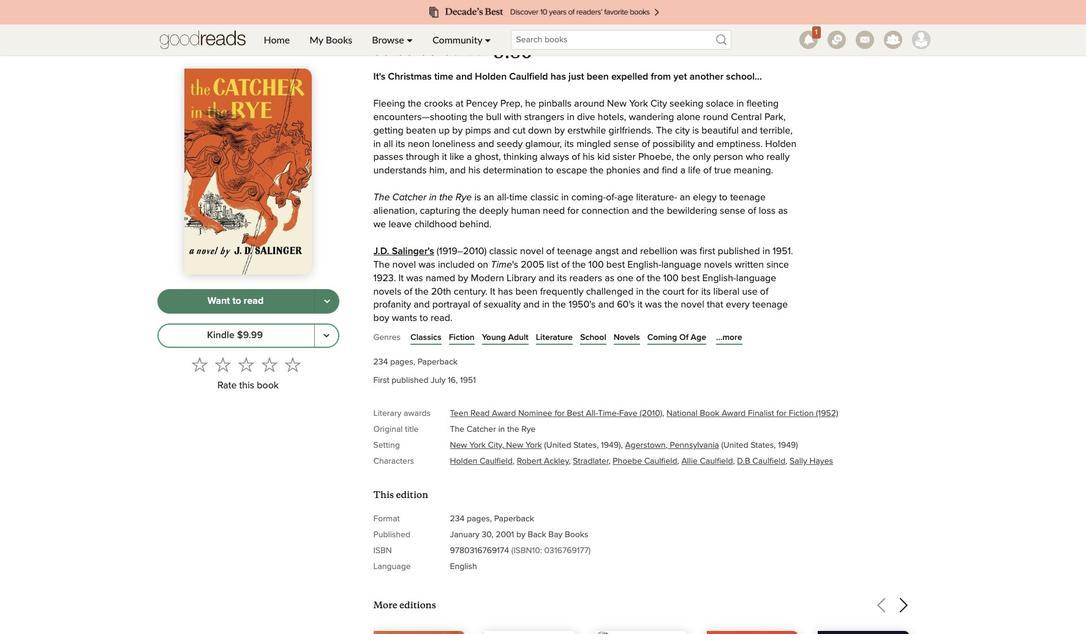 Task type: describe. For each thing, give the bounding box(es) containing it.
the up readers
[[572, 260, 586, 269]]

1 horizontal spatial a
[[681, 166, 686, 175]]

and up seedy
[[494, 125, 510, 135]]

5 book cover image from the left
[[818, 631, 910, 634]]

0 vertical spatial catcher
[[393, 193, 427, 202]]

up
[[439, 125, 450, 135]]

seeking
[[670, 99, 704, 108]]

emptiness.
[[717, 139, 763, 149]]

hayes
[[810, 457, 833, 466]]

literature
[[536, 334, 573, 342]]

1 button
[[794, 25, 823, 55]]

1 vertical spatial it
[[490, 286, 496, 296]]

book
[[700, 409, 720, 418]]

j.d. salinger link
[[373, 12, 453, 29]]

expelled
[[612, 72, 649, 82]]

of right the one on the right top
[[636, 273, 645, 283]]

...more
[[716, 333, 743, 342]]

time inside is an all-time classic in coming-of-age literature- an elegy to teenage alienation, capturing the deeply human need for connection and the bewildering sense of loss as we leave childhood behind.
[[509, 193, 528, 202]]

bewildering
[[667, 206, 718, 216]]

0 vertical spatial 234 pages, paperback
[[373, 358, 458, 367]]

the down possibility
[[677, 152, 690, 162]]

2 1949 from the left
[[778, 441, 796, 450]]

0 horizontal spatial novel
[[393, 260, 416, 269]]

capturing
[[420, 206, 460, 216]]

0 vertical spatial novels
[[704, 260, 732, 269]]

park,
[[765, 112, 786, 122]]

solace
[[706, 99, 734, 108]]

coming
[[648, 334, 677, 342]]

bull
[[486, 112, 502, 122]]

1 vertical spatial language
[[736, 273, 777, 283]]

is inside is an all-time classic in coming-of-age literature- an elegy to teenage alienation, capturing the deeply human need for connection and the bewildering sense of loss as we leave childhood behind.
[[475, 193, 481, 202]]

is inside fleeing the crooks at pencey prep, he pinballs around new york city seeking solace in fleeting encounters—shooting the bull with strangers in dive hotels, wandering alone round central park, getting beaten up by pimps and cut down by erstwhile girlfriends. the city is beautiful and terrible, in all its neon loneliness and seedy glamour, its mingled sense of possibility and emptiness. holden passes through it like a ghost, thinking always of his kid sister phoebe, the only person who really understands him, and his determination to escape the phonies and find a life of true meaning.
[[693, 125, 699, 135]]

rate 4 out of 5 image
[[262, 357, 278, 373]]

literature link
[[536, 332, 573, 344]]

to inside button
[[233, 296, 241, 306]]

more editions
[[373, 599, 436, 611]]

1 ( from the left
[[544, 441, 547, 450]]

1951
[[460, 376, 476, 385]]

and inside is an all-time classic in coming-of-age literature- an elegy to teenage alienation, capturing the deeply human need for connection and the bewildering sense of loss as we leave childhood behind.
[[632, 206, 648, 216]]

9780316769174
[[450, 547, 509, 555]]

1 horizontal spatial novel
[[520, 246, 544, 256]]

the up alienation,
[[373, 193, 390, 202]]

j.d. for j.d. salinger
[[373, 12, 398, 29]]

(1919–2010)
[[437, 246, 487, 256]]

passes
[[373, 152, 403, 162]]

strangers
[[524, 112, 565, 122]]

it's christmas time and holden caulfield has just been expelled from yet another school...
[[373, 72, 762, 82]]

the up the encounters—shooting
[[408, 99, 422, 108]]

of inside is an all-time classic in coming-of-age literature- an elegy to teenage alienation, capturing the deeply human need for connection and the bewildering sense of loss as we leave childhood behind.
[[748, 206, 757, 216]]

by up the 9780316769174 (isbn10: 0316769177)
[[517, 531, 526, 539]]

1 vertical spatial catcher
[[467, 425, 496, 434]]

sense inside fleeing the crooks at pencey prep, he pinballs around new york city seeking solace in fleeting encounters—shooting the bull with strangers in dive hotels, wandering alone round central park, getting beaten up by pimps and cut down by erstwhile girlfriends. the city is beautiful and terrible, in all its neon loneliness and seedy glamour, its mingled sense of possibility and emptiness. holden passes through it like a ghost, thinking always of his kid sister phoebe, the only person who really understands him, and his determination to escape the phonies and find a life of true meaning.
[[614, 139, 639, 149]]

, left sally at the bottom of page
[[786, 457, 788, 466]]

of up profanity
[[404, 286, 413, 296]]

ackley
[[544, 457, 569, 466]]

its right all
[[396, 139, 405, 149]]

my books
[[310, 34, 352, 45]]

rating 3.8 out of 5 image
[[370, 37, 486, 60]]

1 vertical spatial novels
[[373, 286, 402, 296]]

the up "capturing"
[[439, 193, 453, 202]]

by right up
[[452, 125, 463, 135]]

caulfield down agerstown, pennsylvania "link"
[[644, 457, 677, 466]]

caulfield right d.b
[[753, 457, 786, 466]]

and down like
[[450, 166, 466, 175]]

0 vertical spatial has
[[551, 72, 566, 82]]

and up "wants"
[[414, 300, 430, 310]]

, left the allie
[[677, 457, 679, 466]]

1951.
[[773, 246, 793, 256]]

(1952)
[[816, 409, 839, 418]]

on
[[477, 260, 488, 269]]

july
[[431, 376, 446, 385]]

school...
[[726, 72, 762, 82]]

challenged
[[586, 286, 634, 296]]

need
[[543, 206, 565, 216]]

read
[[244, 296, 264, 306]]

really
[[767, 152, 790, 162]]

the down the kid
[[590, 166, 604, 175]]

caulfield right the allie
[[700, 457, 733, 466]]

in down frequently
[[542, 300, 550, 310]]

0 horizontal spatial new
[[450, 441, 467, 450]]

the down teen
[[450, 425, 465, 434]]

, left 'phoebe'
[[609, 457, 611, 466]]

1 horizontal spatial 234
[[450, 515, 465, 523]]

included
[[438, 260, 475, 269]]

0 vertical spatial the catcher in the rye
[[373, 193, 472, 202]]

0 vertical spatial best
[[607, 260, 625, 269]]

0 horizontal spatial published
[[392, 376, 429, 385]]

, up d.b caulfield link
[[774, 441, 776, 450]]

written
[[735, 260, 764, 269]]

rate 3 out of 5 image
[[238, 357, 254, 373]]

home link
[[254, 25, 300, 55]]

teen
[[450, 409, 468, 418]]

of up escape
[[572, 152, 580, 162]]

prep,
[[500, 99, 523, 108]]

in up new york city, new york link
[[498, 425, 505, 434]]

of right life
[[704, 166, 712, 175]]

2 ( from the left
[[722, 441, 724, 450]]

literary awards
[[373, 409, 431, 418]]

, left the stradlater
[[569, 457, 571, 466]]

the inside fleeing the crooks at pencey prep, he pinballs around new york city seeking solace in fleeting encounters—shooting the bull with strangers in dive hotels, wandering alone round central park, getting beaten up by pimps and cut down by erstwhile girlfriends. the city is beautiful and terrible, in all its neon loneliness and seedy glamour, its mingled sense of possibility and emptiness. holden passes through it like a ghost, thinking always of his kid sister phoebe, the only person who really understands him, and his determination to escape the phonies and find a life of true meaning.
[[656, 125, 673, 135]]

0 horizontal spatial english-
[[628, 260, 662, 269]]

book title: the catcher in the rye element
[[373, 0, 638, 5]]

caulfield down new york city, new york link
[[480, 457, 513, 466]]

of-
[[606, 193, 617, 202]]

0 horizontal spatial it
[[399, 273, 404, 283]]

hotels,
[[598, 112, 626, 122]]

its up always on the top of the page
[[565, 139, 574, 149]]

(isbn10:
[[511, 547, 542, 555]]

phoebe
[[613, 457, 642, 466]]

since
[[767, 260, 789, 269]]

been inside 's 2005 list of the 100 best english-language novels written since 1923. it was named by modern library and its readers as one of the 100 best english-language novels of the 20th century. it has been frequently challenged in the court for its liberal use of profanity and portrayal of sexuality and in the 1950's and 60's it was the novel that every teenage boy wants to read.
[[516, 286, 538, 296]]

january
[[450, 531, 480, 539]]

title
[[405, 425, 419, 434]]

1 horizontal spatial best
[[681, 273, 700, 283]]

of right use
[[760, 286, 769, 296]]

liberal
[[714, 286, 740, 296]]

1 vertical spatial 234 pages, paperback
[[450, 515, 534, 523]]

, up 'phoebe'
[[621, 441, 623, 450]]

has inside 's 2005 list of the 100 best english-language novels written since 1923. it was named by modern library and its readers as one of the 100 best english-language novels of the 20th century. it has been frequently challenged in the court for its liberal use of profanity and portrayal of sexuality and in the 1950's and 60's it was the novel that every teenage boy wants to read.
[[498, 286, 513, 296]]

and up at
[[456, 72, 473, 82]]

city
[[651, 99, 667, 108]]

1 horizontal spatial fiction
[[789, 409, 814, 418]]

2 states from the left
[[751, 441, 774, 450]]

nominee
[[518, 409, 553, 418]]

browse
[[372, 34, 404, 45]]

language
[[373, 563, 411, 571]]

1 horizontal spatial been
[[587, 72, 609, 82]]

my
[[310, 34, 323, 45]]

in inside is an all-time classic in coming-of-age literature- an elegy to teenage alienation, capturing the deeply human need for connection and the bewildering sense of loss as we leave childhood behind.
[[561, 193, 569, 202]]

d.b caulfield link
[[737, 457, 786, 466]]

leave
[[389, 219, 412, 229]]

understands
[[373, 166, 427, 175]]

the up pimps
[[470, 112, 484, 122]]

classics link
[[411, 332, 442, 344]]

d.b
[[737, 457, 751, 466]]

teenage inside (1919–2010) classic novel of teenage angst and rebellion was first published in 1951. the novel was included on
[[557, 246, 593, 256]]

young adult
[[482, 334, 529, 342]]

0 vertical spatial holden
[[475, 72, 507, 82]]

, left d.b
[[733, 457, 735, 466]]

the up 'behind.'
[[463, 206, 477, 216]]

was left first at the right of the page
[[680, 246, 697, 256]]

agerstown,
[[625, 441, 668, 450]]

first published july 16, 1951
[[373, 376, 476, 385]]

profile image for test dummy. image
[[912, 31, 931, 49]]

and inside (1919–2010) classic novel of teenage angst and rebellion was first published in 1951. the novel was included on
[[622, 246, 638, 256]]

this edition
[[373, 489, 428, 501]]

the down frequently
[[552, 300, 566, 310]]

one
[[617, 273, 634, 283]]

my books link
[[300, 25, 362, 55]]

1 vertical spatial books
[[565, 531, 589, 539]]

for inside is an all-time classic in coming-of-age literature- an elegy to teenage alienation, capturing the deeply human need for connection and the bewildering sense of loss as we leave childhood behind.
[[568, 206, 579, 216]]

ratings
[[576, 45, 601, 54]]

0 vertical spatial pages,
[[390, 358, 415, 367]]

crooks
[[424, 99, 453, 108]]

in up "capturing"
[[429, 193, 437, 202]]

0 horizontal spatial paperback
[[418, 358, 458, 367]]

sally
[[790, 457, 808, 466]]

4 book cover image from the left
[[707, 631, 799, 634]]

and down central
[[742, 125, 758, 135]]

its up frequently
[[557, 273, 567, 283]]

0 vertical spatial rye
[[456, 193, 472, 202]]

1 an from the left
[[484, 193, 494, 202]]

the down "court"
[[665, 300, 679, 310]]

and down challenged
[[598, 300, 615, 310]]

around
[[574, 99, 605, 108]]

literary
[[373, 409, 402, 418]]

frequently
[[540, 286, 584, 296]]

2005
[[521, 260, 545, 269]]

top genres for this book element
[[373, 330, 929, 349]]

, up the stradlater
[[597, 441, 599, 450]]

school link
[[580, 332, 607, 344]]

rate this book element
[[157, 353, 339, 395]]

of right list
[[561, 260, 570, 269]]

connection
[[582, 206, 630, 216]]

0 vertical spatial 234
[[373, 358, 388, 367]]

of down century. at top left
[[473, 300, 481, 310]]

alienation,
[[373, 206, 418, 216]]

court
[[663, 286, 685, 296]]

teenage inside 's 2005 list of the 100 best english-language novels written since 1923. it was named by modern library and its readers as one of the 100 best english-language novels of the 20th century. it has been frequently challenged in the court for its liberal use of profanity and portrayal of sexuality and in the 1950's and 60's it was the novel that every teenage boy wants to read.
[[752, 300, 788, 310]]

agerstown, pennsylvania link
[[625, 441, 719, 450]]

of inside (1919–2010) classic novel of teenage angst and rebellion was first published in 1951. the novel was included on
[[546, 246, 555, 256]]

1 vertical spatial the catcher in the rye
[[450, 425, 536, 434]]

robert
[[517, 457, 542, 466]]

novels
[[614, 334, 640, 342]]

0 vertical spatial books
[[326, 34, 352, 45]]

for left best
[[555, 409, 565, 418]]

1 vertical spatial 100
[[664, 273, 679, 283]]

Search by book title or ISBN text field
[[511, 30, 731, 50]]

in up central
[[737, 99, 744, 108]]

rate 5 out of 5 image
[[285, 357, 301, 373]]

phonies
[[606, 166, 641, 175]]

stradlater
[[573, 457, 609, 466]]

the down rebellion
[[647, 273, 661, 283]]

, left robert at the left of page
[[513, 457, 515, 466]]

and down phoebe,
[[643, 166, 660, 175]]

it inside fleeing the crooks at pencey prep, he pinballs around new york city seeking solace in fleeting encounters—shooting the bull with strangers in dive hotels, wandering alone round central park, getting beaten up by pimps and cut down by erstwhile girlfriends. the city is beautiful and terrible, in all its neon loneliness and seedy glamour, its mingled sense of possibility and emptiness. holden passes through it like a ghost, thinking always of his kid sister phoebe, the only person who really understands him, and his determination to escape the phonies and find a life of true meaning.
[[442, 152, 447, 162]]

stradlater link
[[573, 457, 609, 466]]

1 horizontal spatial paperback
[[494, 515, 534, 523]]

0 horizontal spatial york
[[470, 441, 486, 450]]

the left "court"
[[646, 286, 660, 296]]

and up only
[[698, 139, 714, 149]]

was right 60's
[[645, 300, 662, 310]]

1 book cover image from the left
[[373, 631, 465, 634]]

1 1949 from the left
[[601, 441, 619, 450]]

who
[[746, 152, 764, 162]]

16,
[[448, 376, 458, 385]]

and up "ghost,"
[[478, 139, 494, 149]]

holden caulfield link
[[450, 457, 513, 466]]

pinballs
[[539, 99, 572, 108]]

format
[[373, 515, 400, 523]]



Task type: vqa. For each thing, say whether or not it's contained in the screenshot.
60'S
yes



Task type: locate. For each thing, give the bounding box(es) containing it.
1 horizontal spatial )
[[796, 441, 798, 450]]

1 vertical spatial been
[[516, 286, 538, 296]]

paperback up the january 30, 2001 by back bay books on the bottom of page
[[494, 515, 534, 523]]

best
[[607, 260, 625, 269], [681, 273, 700, 283]]

1 vertical spatial classic
[[489, 246, 518, 256]]

rye down nominee
[[522, 425, 536, 434]]

has up sexuality
[[498, 286, 513, 296]]

salinger's
[[392, 246, 434, 256]]

2 united from the left
[[724, 441, 749, 450]]

▾ left 3.80
[[485, 34, 491, 45]]

0 horizontal spatial a
[[467, 152, 472, 162]]

rebellion
[[640, 246, 678, 256]]

to left 'read.'
[[420, 313, 428, 323]]

novel left "that"
[[681, 300, 705, 310]]

1 vertical spatial a
[[681, 166, 686, 175]]

1 states from the left
[[574, 441, 597, 450]]

0 vertical spatial j.d.
[[373, 12, 398, 29]]

the up new york city, new york link
[[507, 425, 519, 434]]

1 horizontal spatial rye
[[522, 425, 536, 434]]

0 horizontal spatial (
[[544, 441, 547, 450]]

time up human
[[509, 193, 528, 202]]

0 vertical spatial published
[[718, 246, 760, 256]]

rye up "capturing"
[[456, 193, 472, 202]]

1 horizontal spatial 100
[[664, 273, 679, 283]]

1 j.d. from the top
[[373, 12, 398, 29]]

fiction left (1952)
[[789, 409, 814, 418]]

1 award from the left
[[492, 409, 516, 418]]

1 vertical spatial 234
[[450, 515, 465, 523]]

is up deeply
[[475, 193, 481, 202]]

1 horizontal spatial (
[[722, 441, 724, 450]]

browse ▾ link
[[362, 25, 423, 55]]

0 horizontal spatial )
[[619, 441, 621, 450]]

2 vertical spatial novel
[[681, 300, 705, 310]]

0 horizontal spatial novels
[[373, 286, 402, 296]]

234 up the january
[[450, 515, 465, 523]]

for inside 's 2005 list of the 100 best english-language novels written since 1923. it was named by modern library and its readers as one of the 100 best english-language novels of the 20th century. it has been frequently challenged in the court for its liberal use of profanity and portrayal of sexuality and in the 1950's and 60's it was the novel that every teenage boy wants to read.
[[687, 286, 699, 296]]

rating 0 out of 5 group
[[188, 353, 305, 376]]

classic inside is an all-time classic in coming-of-age literature- an elegy to teenage alienation, capturing the deeply human need for connection and the bewildering sense of loss as we leave childhood behind.
[[531, 193, 559, 202]]

0 vertical spatial it
[[442, 152, 447, 162]]

0 vertical spatial language
[[662, 260, 702, 269]]

0 vertical spatial a
[[467, 152, 472, 162]]

j.d. for j.d. salinger's
[[373, 246, 389, 256]]

and down the library
[[524, 300, 540, 310]]

3,419,414 ratings and 81,651 reviews figure
[[540, 42, 662, 56]]

books up 0316769177)
[[565, 531, 589, 539]]

published left july
[[392, 376, 429, 385]]

20th
[[431, 286, 451, 296]]

it right 1923.
[[399, 273, 404, 283]]

named
[[426, 273, 455, 283]]

deeply
[[479, 206, 509, 216]]

None search field
[[501, 30, 741, 50]]

0 horizontal spatial classic
[[489, 246, 518, 256]]

234 up first
[[373, 358, 388, 367]]

coming-
[[572, 193, 606, 202]]

0 vertical spatial paperback
[[418, 358, 458, 367]]

1 horizontal spatial it
[[638, 300, 643, 310]]

j.d. down we
[[373, 246, 389, 256]]

teenage up list
[[557, 246, 593, 256]]

states
[[574, 441, 597, 450], [751, 441, 774, 450]]

finalist
[[748, 409, 775, 418]]

j.d. salinger's
[[373, 246, 434, 256]]

published
[[718, 246, 760, 256], [392, 376, 429, 385]]

united up ackley
[[547, 441, 571, 450]]

boy
[[373, 313, 390, 323]]

rye
[[456, 193, 472, 202], [522, 425, 536, 434]]

1 vertical spatial novel
[[393, 260, 416, 269]]

is an all-time classic in coming-of-age literature- an elegy to teenage alienation, capturing the deeply human need for connection and the bewildering sense of loss as we leave childhood behind.
[[373, 193, 788, 229]]

person
[[714, 152, 743, 162]]

best down angst
[[607, 260, 625, 269]]

its up "that"
[[701, 286, 711, 296]]

first
[[373, 376, 389, 385]]

been
[[587, 72, 609, 82], [516, 286, 538, 296]]

through
[[406, 152, 440, 162]]

1 horizontal spatial sense
[[720, 206, 746, 216]]

and down list
[[539, 273, 555, 283]]

award right book
[[722, 409, 746, 418]]

published inside (1919–2010) classic novel of teenage angst and rebellion was first published in 1951. the novel was included on
[[718, 246, 760, 256]]

yet
[[674, 72, 687, 82]]

sense left loss
[[720, 206, 746, 216]]

award right read
[[492, 409, 516, 418]]

new inside fleeing the crooks at pencey prep, he pinballs around new york city seeking solace in fleeting encounters—shooting the bull with strangers in dive hotels, wandering alone round central park, getting beaten up by pimps and cut down by erstwhile girlfriends. the city is beautiful and terrible, in all its neon loneliness and seedy glamour, its mingled sense of possibility and emptiness. holden passes through it like a ghost, thinking always of his kid sister phoebe, the only person who really understands him, and his determination to escape the phonies and find a life of true meaning.
[[607, 99, 627, 108]]

by
[[452, 125, 463, 135], [555, 125, 565, 135], [458, 273, 468, 283], [517, 531, 526, 539]]

1 vertical spatial teenage
[[557, 246, 593, 256]]

234 pages, paperback up 30,
[[450, 515, 534, 523]]

0 horizontal spatial as
[[605, 273, 615, 283]]

j.d. salinger
[[373, 12, 453, 29]]

in left dive
[[567, 112, 575, 122]]

▾ inside browse ▾ link
[[407, 34, 413, 45]]

1 horizontal spatial his
[[583, 152, 595, 162]]

new
[[607, 99, 627, 108], [450, 441, 467, 450], [506, 441, 524, 450]]

234
[[373, 358, 388, 367], [450, 515, 465, 523]]

0 vertical spatial time
[[434, 72, 454, 82]]

0 vertical spatial novel
[[520, 246, 544, 256]]

1 vertical spatial as
[[605, 273, 615, 283]]

classic inside (1919–2010) classic novel of teenage angst and rebellion was first published in 1951. the novel was included on
[[489, 246, 518, 256]]

use
[[742, 286, 758, 296]]

book
[[257, 380, 279, 390]]

3 book cover image from the left
[[596, 631, 687, 634]]

pages, up first published july 16, 1951
[[390, 358, 415, 367]]

in up need
[[561, 193, 569, 202]]

teenage inside is an all-time classic in coming-of-age literature- an elegy to teenage alienation, capturing the deeply human need for connection and the bewildering sense of loss as we leave childhood behind.
[[730, 193, 766, 202]]

0 horizontal spatial states
[[574, 441, 597, 450]]

his down mingled
[[583, 152, 595, 162]]

1 horizontal spatial english-
[[703, 273, 736, 283]]

published up the written
[[718, 246, 760, 256]]

0 horizontal spatial language
[[662, 260, 702, 269]]

new york city, new york ( united states , 1949 ) , agerstown, pennsylvania ( united states , 1949 )
[[450, 441, 798, 450]]

home image
[[160, 25, 245, 55]]

1 horizontal spatial classic
[[531, 193, 559, 202]]

1 horizontal spatial catcher
[[467, 425, 496, 434]]

$9.99
[[237, 331, 263, 340]]

original title
[[373, 425, 419, 434]]

alone
[[677, 112, 701, 122]]

1 vertical spatial time
[[509, 193, 528, 202]]

(1919–2010) classic novel of teenage angst and rebellion was first published in 1951. the novel was included on
[[373, 246, 793, 269]]

salinger
[[401, 12, 453, 29]]

york inside fleeing the crooks at pencey prep, he pinballs around new york city seeking solace in fleeting encounters—shooting the bull with strangers in dive hotels, wandering alone round central park, getting beaten up by pimps and cut down by erstwhile girlfriends. the city is beautiful and terrible, in all its neon loneliness and seedy glamour, its mingled sense of possibility and emptiness. holden passes through it like a ghost, thinking always of his kid sister phoebe, the only person who really understands him, and his determination to escape the phonies and find a life of true meaning.
[[629, 99, 648, 108]]

genres
[[373, 333, 401, 342]]

was left named
[[406, 273, 423, 283]]

1 horizontal spatial time
[[509, 193, 528, 202]]

in left all
[[373, 139, 381, 149]]

novel inside 's 2005 list of the 100 best english-language novels written since 1923. it was named by modern library and its readers as one of the 100 best english-language novels of the 20th century. it has been frequently challenged in the court for its liberal use of profanity and portrayal of sexuality and in the 1950's and 60's it was the novel that every teenage boy wants to read.
[[681, 300, 705, 310]]

thinking
[[504, 152, 538, 162]]

the inside (1919–2010) classic novel of teenage angst and rebellion was first published in 1951. the novel was included on
[[373, 260, 390, 269]]

loneliness
[[432, 139, 476, 149]]

2 horizontal spatial novel
[[681, 300, 705, 310]]

2 horizontal spatial york
[[629, 99, 648, 108]]

0 horizontal spatial fiction
[[449, 334, 475, 342]]

( up allie caulfield link
[[722, 441, 724, 450]]

in left 1951.
[[763, 246, 770, 256]]

angst
[[595, 246, 619, 256]]

1 vertical spatial his
[[468, 166, 481, 175]]

1 horizontal spatial it
[[490, 286, 496, 296]]

1 horizontal spatial ▾
[[485, 34, 491, 45]]

2 j.d. from the top
[[373, 246, 389, 256]]

it right 60's
[[638, 300, 643, 310]]

1 vertical spatial paperback
[[494, 515, 534, 523]]

rate 2 out of 5 image
[[215, 357, 231, 373]]

childhood
[[414, 219, 457, 229]]

round
[[703, 112, 729, 122]]

young
[[482, 334, 506, 342]]

has left just
[[551, 72, 566, 82]]

catcher down read
[[467, 425, 496, 434]]

in inside (1919–2010) classic novel of teenage angst and rebellion was first published in 1951. the novel was included on
[[763, 246, 770, 256]]

it inside 's 2005 list of the 100 best english-language novels written since 1923. it was named by modern library and its readers as one of the 100 best english-language novels of the 20th century. it has been frequently challenged in the court for its liberal use of profanity and portrayal of sexuality and in the 1950's and 60's it was the novel that every teenage boy wants to read.
[[638, 300, 643, 310]]

0 vertical spatial classic
[[531, 193, 559, 202]]

to inside fleeing the crooks at pencey prep, he pinballs around new york city seeking solace in fleeting encounters—shooting the bull with strangers in dive hotels, wandering alone round central park, getting beaten up by pimps and cut down by erstwhile girlfriends. the city is beautiful and terrible, in all its neon loneliness and seedy glamour, its mingled sense of possibility and emptiness. holden passes through it like a ghost, thinking always of his kid sister phoebe, the only person who really understands him, and his determination to escape the phonies and find a life of true meaning.
[[545, 166, 554, 175]]

literature-
[[636, 193, 678, 202]]

1 horizontal spatial published
[[718, 246, 760, 256]]

for right need
[[568, 206, 579, 216]]

national
[[667, 409, 698, 418]]

for right finalist
[[777, 409, 787, 418]]

and right angst
[[622, 246, 638, 256]]

the catcher in the rye up "capturing"
[[373, 193, 472, 202]]

classic up need
[[531, 193, 559, 202]]

0 vertical spatial sense
[[614, 139, 639, 149]]

2 ) from the left
[[796, 441, 798, 450]]

1 horizontal spatial york
[[526, 441, 542, 450]]

sense inside is an all-time classic in coming-of-age literature- an elegy to teenage alienation, capturing the deeply human need for connection and the bewildering sense of loss as we leave childhood behind.
[[720, 206, 746, 216]]

city
[[675, 125, 690, 135]]

0 horizontal spatial 100
[[589, 260, 604, 269]]

its
[[396, 139, 405, 149], [565, 139, 574, 149], [557, 273, 567, 283], [701, 286, 711, 296]]

isbn
[[373, 547, 392, 555]]

▾ for community ▾
[[485, 34, 491, 45]]

average rating of 3.80 stars. figure
[[370, 37, 540, 64]]

english- down rebellion
[[628, 260, 662, 269]]

to
[[545, 166, 554, 175], [719, 193, 728, 202], [233, 296, 241, 306], [420, 313, 428, 323]]

2 vertical spatial teenage
[[752, 300, 788, 310]]

, left national
[[663, 409, 665, 418]]

allie caulfield link
[[682, 457, 733, 466]]

english- up liberal
[[703, 273, 736, 283]]

want to read
[[208, 296, 264, 306]]

▾
[[407, 34, 413, 45], [485, 34, 491, 45]]

time-
[[598, 409, 619, 418]]

) up sally at the bottom of page
[[796, 441, 798, 450]]

for right "court"
[[687, 286, 699, 296]]

pages,
[[390, 358, 415, 367], [467, 515, 492, 523]]

0 horizontal spatial united
[[547, 441, 571, 450]]

pencey
[[466, 99, 498, 108]]

it down modern at the top left
[[490, 286, 496, 296]]

2001
[[496, 531, 514, 539]]

to inside 's 2005 list of the 100 best english-language novels written since 1923. it was named by modern library and its readers as one of the 100 best english-language novels of the 20th century. it has been frequently challenged in the court for its liberal use of profanity and portrayal of sexuality and in the 1950's and 60's it was the novel that every teenage boy wants to read.
[[420, 313, 428, 323]]

1 horizontal spatial as
[[779, 206, 788, 216]]

1 vertical spatial it
[[638, 300, 643, 310]]

and down age
[[632, 206, 648, 216]]

2 vertical spatial holden
[[450, 457, 478, 466]]

is right city
[[693, 125, 699, 135]]

0 horizontal spatial catcher
[[393, 193, 427, 202]]

0 horizontal spatial 234
[[373, 358, 388, 367]]

0 vertical spatial as
[[779, 206, 788, 216]]

fiction
[[449, 334, 475, 342], [789, 409, 814, 418]]

▾ for browse ▾
[[407, 34, 413, 45]]

of up phoebe,
[[642, 139, 650, 149]]

was up named
[[419, 260, 436, 269]]

to down always on the top of the page
[[545, 166, 554, 175]]

1 horizontal spatial language
[[736, 273, 777, 283]]

1 vertical spatial rye
[[522, 425, 536, 434]]

9780316769174 (isbn10: 0316769177)
[[450, 547, 591, 555]]

0 horizontal spatial award
[[492, 409, 516, 418]]

▾ inside community ▾ link
[[485, 34, 491, 45]]

1 horizontal spatial has
[[551, 72, 566, 82]]

meaning.
[[734, 166, 774, 175]]

states up d.b caulfield link
[[751, 441, 774, 450]]

1949
[[601, 441, 619, 450], [778, 441, 796, 450]]

100 up readers
[[589, 260, 604, 269]]

at
[[456, 99, 464, 108]]

1 ▾ from the left
[[407, 34, 413, 45]]

to inside is an all-time classic in coming-of-age literature- an elegy to teenage alienation, capturing the deeply human need for connection and the bewildering sense of loss as we leave childhood behind.
[[719, 193, 728, 202]]

30,
[[482, 531, 494, 539]]

1 united from the left
[[547, 441, 571, 450]]

classic up 'time'
[[489, 246, 518, 256]]

1949 up 'phoebe'
[[601, 441, 619, 450]]

sally hayes link
[[790, 457, 833, 466]]

as inside 's 2005 list of the 100 best english-language novels written since 1923. it was named by modern library and its readers as one of the 100 best english-language novels of the 20th century. it has been frequently challenged in the court for its liberal use of profanity and portrayal of sexuality and in the 1950's and 60's it was the novel that every teenage boy wants to read.
[[605, 273, 615, 283]]

beautiful
[[702, 125, 739, 135]]

1 horizontal spatial an
[[680, 193, 691, 202]]

back
[[528, 531, 546, 539]]

browse ▾
[[372, 34, 413, 45]]

1 vertical spatial fiction
[[789, 409, 814, 418]]

holden up really
[[766, 139, 797, 149]]

as up challenged
[[605, 273, 615, 283]]

him,
[[429, 166, 447, 175]]

phoebe,
[[638, 152, 674, 162]]

by right the "down"
[[555, 125, 565, 135]]

2 award from the left
[[722, 409, 746, 418]]

age
[[691, 334, 707, 342]]

in right challenged
[[636, 286, 644, 296]]

holden caulfield , robert ackley , stradlater , phoebe caulfield , allie caulfield , d.b caulfield , sally hayes
[[450, 457, 833, 466]]

1 horizontal spatial novels
[[704, 260, 732, 269]]

1 ) from the left
[[619, 441, 621, 450]]

rate 1 out of 5 image
[[192, 357, 208, 373]]

the up 1923.
[[373, 260, 390, 269]]

novels
[[704, 260, 732, 269], [373, 286, 402, 296]]

classic
[[531, 193, 559, 202], [489, 246, 518, 256]]

fleeing the crooks at pencey prep, he pinballs around new york city seeking solace in fleeting encounters—shooting the bull with strangers in dive hotels, wandering alone round central park, getting beaten up by pimps and cut down by erstwhile girlfriends. the city is beautiful and terrible, in all its neon loneliness and seedy glamour, its mingled sense of possibility and emptiness. holden passes through it like a ghost, thinking always of his kid sister phoebe, the only person who really understands him, and his determination to escape the phonies and find a life of true meaning.
[[373, 99, 797, 175]]

united up d.b
[[724, 441, 749, 450]]

novel down j.d. salinger's link
[[393, 260, 416, 269]]

wandering
[[629, 112, 674, 122]]

modern
[[471, 273, 504, 283]]

most popular books of the past decade image
[[98, 0, 989, 25]]

1 vertical spatial published
[[392, 376, 429, 385]]

0 horizontal spatial 1949
[[601, 441, 619, 450]]

york up robert at the left of page
[[526, 441, 542, 450]]

1 horizontal spatial new
[[506, 441, 524, 450]]

1 vertical spatial best
[[681, 273, 700, 283]]

0 horizontal spatial time
[[434, 72, 454, 82]]

caulfield
[[509, 72, 548, 82], [480, 457, 513, 466], [644, 457, 677, 466], [700, 457, 733, 466], [753, 457, 786, 466]]

0 horizontal spatial been
[[516, 286, 538, 296]]

the left 20th
[[415, 286, 429, 296]]

,
[[663, 409, 665, 418], [597, 441, 599, 450], [621, 441, 623, 450], [774, 441, 776, 450], [513, 457, 515, 466], [569, 457, 571, 466], [609, 457, 611, 466], [677, 457, 679, 466], [733, 457, 735, 466], [786, 457, 788, 466]]

1 vertical spatial has
[[498, 286, 513, 296]]

holden up pencey
[[475, 72, 507, 82]]

behind.
[[460, 219, 492, 229]]

1 horizontal spatial books
[[565, 531, 589, 539]]

the down 'literature-'
[[651, 206, 665, 216]]

2 an from the left
[[680, 193, 691, 202]]

holden inside fleeing the crooks at pencey prep, he pinballs around new york city seeking solace in fleeting encounters—shooting the bull with strangers in dive hotels, wandering alone round central park, getting beaten up by pimps and cut down by erstwhile girlfriends. the city is beautiful and terrible, in all its neon loneliness and seedy glamour, its mingled sense of possibility and emptiness. holden passes through it like a ghost, thinking always of his kid sister phoebe, the only person who really understands him, and his determination to escape the phonies and find a life of true meaning.
[[766, 139, 797, 149]]

paperback up july
[[418, 358, 458, 367]]

0 vertical spatial teenage
[[730, 193, 766, 202]]

book cover image
[[373, 631, 465, 634], [485, 631, 576, 634], [596, 631, 687, 634], [707, 631, 799, 634], [818, 631, 910, 634]]

1 vertical spatial holden
[[766, 139, 797, 149]]

as inside is an all-time classic in coming-of-age literature- an elegy to teenage alienation, capturing the deeply human need for connection and the bewildering sense of loss as we leave childhood behind.
[[779, 206, 788, 216]]

0316769177)
[[544, 547, 591, 555]]

by inside 's 2005 list of the 100 best english-language novels written since 1923. it was named by modern library and its readers as one of the 100 best english-language novels of the 20th century. it has been frequently challenged in the court for its liberal use of profanity and portrayal of sexuality and in the 1950's and 60's it was the novel that every teenage boy wants to read.
[[458, 273, 468, 283]]

possibility
[[653, 139, 695, 149]]

from
[[651, 72, 671, 82]]

0 vertical spatial 100
[[589, 260, 604, 269]]

caulfield up he
[[509, 72, 548, 82]]

new up holden caulfield link
[[450, 441, 467, 450]]

more
[[373, 599, 398, 611]]

0 vertical spatial is
[[693, 125, 699, 135]]

editions
[[400, 599, 436, 611]]

1 horizontal spatial united
[[724, 441, 749, 450]]

1 horizontal spatial award
[[722, 409, 746, 418]]

2 ▾ from the left
[[485, 34, 491, 45]]

0 horizontal spatial ▾
[[407, 34, 413, 45]]

0 vertical spatial his
[[583, 152, 595, 162]]

language
[[662, 260, 702, 269], [736, 273, 777, 283]]

fiction inside top genres for this book element
[[449, 334, 475, 342]]

0 vertical spatial it
[[399, 273, 404, 283]]

2 book cover image from the left
[[485, 631, 576, 634]]

1 horizontal spatial pages,
[[467, 515, 492, 523]]



